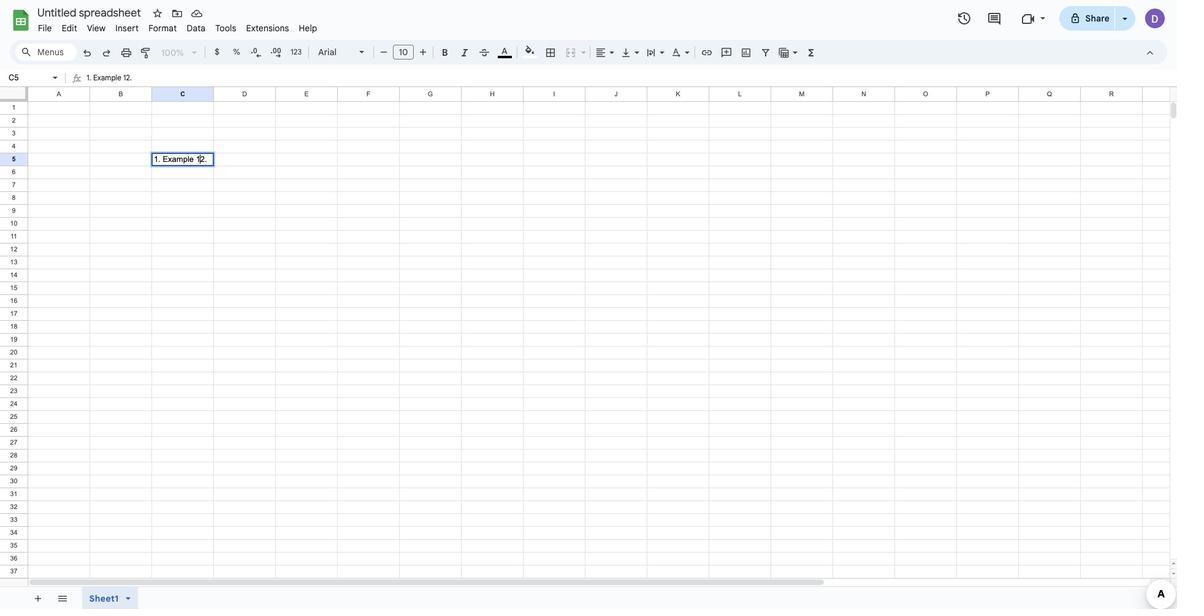 Task type: describe. For each thing, give the bounding box(es) containing it.
view menu item
[[82, 21, 111, 36]]

extensions
[[246, 23, 289, 34]]

main toolbar
[[76, 43, 822, 63]]

$
[[215, 47, 220, 57]]

Font size text field
[[394, 45, 413, 60]]

tools menu item
[[211, 21, 241, 36]]

$ button
[[208, 43, 226, 61]]

123 button
[[286, 43, 306, 61]]

12. for 1. example 12. field
[[196, 155, 207, 164]]

Star checkbox
[[126, 0, 177, 45]]

Rename text field
[[33, 5, 148, 20]]

data menu item
[[182, 21, 211, 36]]

extensions menu item
[[241, 21, 294, 36]]

12. for 1. example 12. text box
[[123, 73, 132, 82]]

2 toolbar from the left
[[151, 587, 153, 609]]

help
[[299, 23, 317, 34]]

all sheets image
[[52, 588, 72, 608]]

menu bar inside menu bar banner
[[33, 16, 322, 36]]

none text field inside name box (⌘ + j) element
[[5, 72, 50, 83]]

edit menu item
[[57, 21, 82, 36]]

functions image
[[805, 44, 819, 61]]

Menus field
[[15, 44, 77, 61]]

1. example 12. for 1. example 12. text box
[[87, 73, 132, 82]]

1 toolbar from the left
[[25, 587, 77, 609]]

C5 field
[[154, 155, 212, 164]]

text color image
[[498, 44, 512, 58]]



Task type: vqa. For each thing, say whether or not it's contained in the screenshot.
Format options section
no



Task type: locate. For each thing, give the bounding box(es) containing it.
1 horizontal spatial 1. example 12.
[[154, 155, 207, 164]]

data
[[187, 23, 206, 34]]

fill color image
[[523, 44, 537, 58]]

example
[[93, 73, 121, 82], [163, 155, 194, 164]]

1 horizontal spatial example
[[163, 155, 194, 164]]

1 vertical spatial 12.
[[196, 155, 207, 164]]

0 horizontal spatial 1. example 12.
[[87, 73, 132, 82]]

menu bar banner
[[0, 0, 1178, 609]]

example inside text box
[[93, 73, 121, 82]]

Font size field
[[393, 45, 419, 60]]

12.
[[123, 73, 132, 82], [196, 155, 207, 164]]

1. for 1. example 12. text box
[[87, 73, 91, 82]]

example for 1. example 12. text box
[[93, 73, 121, 82]]

toolbar left the sheet1
[[25, 587, 77, 609]]

0 horizontal spatial example
[[93, 73, 121, 82]]

help menu item
[[294, 21, 322, 36]]

file
[[38, 23, 52, 34]]

1. example 12. for 1. example 12. field
[[154, 155, 207, 164]]

insert
[[116, 23, 139, 34]]

0 horizontal spatial toolbar
[[25, 587, 77, 609]]

Zoom text field
[[158, 44, 188, 61]]

0 vertical spatial 1. example 12.
[[87, 73, 132, 82]]

quick sharing actions image
[[1123, 18, 1128, 37]]

menu bar containing file
[[33, 16, 322, 36]]

arial
[[318, 47, 337, 58]]

123
[[291, 47, 302, 56]]

format
[[149, 23, 177, 34]]

menu bar
[[33, 16, 322, 36]]

application containing share
[[0, 0, 1178, 609]]

%
[[233, 47, 240, 57]]

toolbar
[[25, 587, 77, 609], [151, 587, 153, 609]]

1 vertical spatial example
[[163, 155, 194, 164]]

1 vertical spatial 1. example 12.
[[154, 155, 207, 164]]

1. example 12.
[[87, 73, 132, 82], [154, 155, 207, 164]]

sheet1 button
[[82, 587, 138, 609]]

1 horizontal spatial 1.
[[154, 155, 161, 164]]

text rotation image
[[670, 44, 684, 61]]

name box (⌘ + j) element
[[4, 71, 61, 85]]

1 horizontal spatial 12.
[[196, 155, 207, 164]]

insert menu item
[[111, 21, 144, 36]]

application
[[0, 0, 1178, 609]]

1.
[[87, 73, 91, 82], [154, 155, 161, 164]]

vertical align image
[[620, 44, 634, 61]]

% button
[[228, 43, 246, 61]]

1 horizontal spatial toolbar
[[151, 587, 153, 609]]

1. for 1. example 12. field
[[154, 155, 161, 164]]

sheet1
[[89, 593, 119, 604]]

borders image
[[544, 44, 558, 61]]

0 vertical spatial 1.
[[87, 73, 91, 82]]

Zoom field
[[156, 44, 202, 62]]

file menu item
[[33, 21, 57, 36]]

None text field
[[5, 72, 50, 83]]

share button
[[1060, 6, 1116, 31]]

edit
[[62, 23, 77, 34]]

12. inside text box
[[123, 73, 132, 82]]

tools
[[215, 23, 236, 34]]

view
[[87, 23, 106, 34]]

0 vertical spatial example
[[93, 73, 121, 82]]

1. Example 12. text field
[[87, 71, 1178, 86]]

share
[[1086, 13, 1110, 24]]

format menu item
[[144, 21, 182, 36]]

0 horizontal spatial 12.
[[123, 73, 132, 82]]

0 horizontal spatial 1.
[[87, 73, 91, 82]]

0 vertical spatial 12.
[[123, 73, 132, 82]]

text wrapping image
[[645, 44, 659, 61]]

font list. arial selected. option
[[318, 44, 352, 61]]

1 vertical spatial 1.
[[154, 155, 161, 164]]

example for 1. example 12. field
[[163, 155, 194, 164]]

toolbar right sheet1 toolbar
[[151, 587, 153, 609]]

1. example 12. inside text box
[[87, 73, 132, 82]]

sheet1 toolbar
[[78, 587, 148, 609]]

1. inside text box
[[87, 73, 91, 82]]



